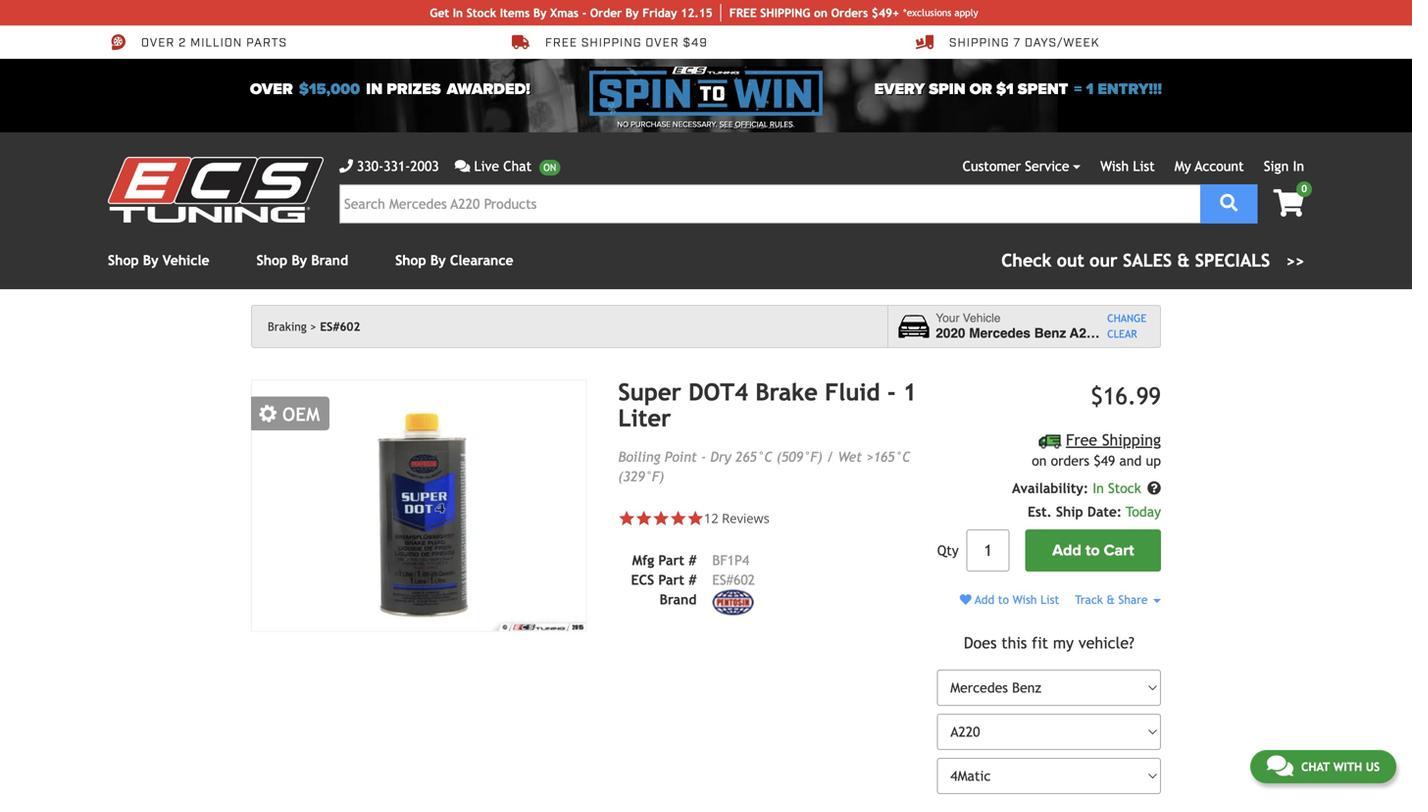Task type: locate. For each thing, give the bounding box(es) containing it.
1 vertical spatial add
[[975, 593, 995, 607]]

0 horizontal spatial &
[[1107, 593, 1116, 607]]

0 horizontal spatial to
[[999, 593, 1010, 607]]

pentosin image
[[713, 590, 754, 616]]

brand up es#602
[[311, 253, 348, 268]]

brand for shop by brand
[[311, 253, 348, 268]]

1 horizontal spatial free
[[1067, 431, 1098, 449]]

phone image
[[340, 159, 353, 173]]

7
[[1014, 35, 1022, 51]]

0 horizontal spatial 1
[[903, 379, 917, 406]]

shopping cart image
[[1274, 189, 1305, 217]]

0 vertical spatial chat
[[504, 158, 532, 174]]

0 vertical spatial &
[[1178, 250, 1190, 271]]

shipping
[[950, 35, 1010, 51], [1103, 431, 1162, 449]]

0 vertical spatial free
[[546, 35, 578, 51]]

sign in link
[[1265, 158, 1305, 174]]

0 horizontal spatial $49
[[683, 35, 708, 51]]

16.99
[[1104, 383, 1162, 410]]

clear link
[[1108, 327, 1147, 343]]

part down mfg part #
[[659, 572, 685, 588]]

my account link
[[1175, 158, 1245, 174]]

in right get
[[453, 6, 463, 20]]

1 horizontal spatial to
[[1086, 542, 1101, 560]]

free shipping over $49 link
[[512, 33, 708, 51]]

star image down (329°f)
[[619, 510, 636, 527]]

1 vertical spatial -
[[888, 379, 896, 406]]

friday
[[643, 6, 678, 20]]

my
[[1175, 158, 1192, 174]]

by up braking link
[[292, 253, 307, 268]]

1 shop from the left
[[108, 253, 139, 268]]

every
[[875, 80, 925, 99]]

shipping
[[582, 35, 642, 51]]

1 vertical spatial #
[[689, 572, 697, 588]]

shop for shop by clearance
[[396, 253, 426, 268]]

0 vertical spatial stock
[[467, 6, 497, 20]]

$49 inside free shipping on orders $49 and up
[[1094, 453, 1116, 469]]

2 vertical spatial -
[[702, 449, 707, 465]]

brand
[[311, 253, 348, 268], [660, 592, 697, 608]]

star image up mfg
[[636, 510, 653, 527]]

1 vertical spatial shipping
[[1103, 431, 1162, 449]]

customer service
[[963, 158, 1070, 174]]

shop for shop by brand
[[257, 253, 288, 268]]

(509°f)
[[777, 449, 823, 465]]

over $15,000 in prizes
[[250, 80, 441, 99]]

1 right =
[[1087, 80, 1094, 99]]

orders
[[1051, 453, 1090, 469]]

chat right "live"
[[504, 158, 532, 174]]

list
[[1134, 158, 1156, 174], [1041, 593, 1060, 607]]

1 horizontal spatial -
[[702, 449, 707, 465]]

sales & specials link
[[1002, 247, 1305, 274]]

331-
[[384, 158, 410, 174]]

brand down bf1p4 ecs part #
[[660, 592, 697, 608]]

fluid
[[825, 379, 881, 406]]

on inside free shipping on orders $49 and up
[[1032, 453, 1047, 469]]

over 2 million parts link
[[108, 33, 287, 51]]

shipping down apply
[[950, 35, 1010, 51]]

my account
[[1175, 158, 1245, 174]]

star image up mfg part #
[[653, 510, 670, 527]]

1 horizontal spatial chat
[[1302, 760, 1331, 774]]

0 vertical spatial on
[[815, 6, 828, 20]]

0 horizontal spatial -
[[583, 6, 587, 20]]

0 horizontal spatial add
[[975, 593, 995, 607]]

over 2 million parts
[[141, 35, 287, 51]]

vehicle down the ecs tuning image
[[163, 253, 210, 268]]

(329°f)
[[619, 469, 665, 485]]

3 star image from the left
[[687, 510, 704, 527]]

free inside free shipping on orders $49 and up
[[1067, 431, 1098, 449]]

0 vertical spatial shipping
[[950, 35, 1010, 51]]

0 horizontal spatial shop
[[108, 253, 139, 268]]

get in stock items by xmas - order by friday 12.15
[[430, 6, 713, 20]]

2 horizontal spatial shop
[[396, 253, 426, 268]]

wish right service
[[1101, 158, 1130, 174]]

by down the ecs tuning image
[[143, 253, 159, 268]]

#
[[689, 553, 697, 568], [689, 572, 697, 588]]

0 vertical spatial over
[[141, 35, 175, 51]]

1 horizontal spatial shop
[[257, 253, 288, 268]]

2003
[[410, 158, 439, 174]]

free
[[546, 35, 578, 51], [1067, 431, 1098, 449]]

1 vertical spatial vehicle
[[963, 312, 1001, 325]]

1 horizontal spatial brand
[[660, 592, 697, 608]]

on
[[815, 6, 828, 20], [1032, 453, 1047, 469]]

& right track
[[1107, 593, 1116, 607]]

1 part from the top
[[659, 553, 685, 568]]

availability: in stock
[[1013, 481, 1146, 497]]

2 horizontal spatial -
[[888, 379, 896, 406]]

2 shop from the left
[[257, 253, 288, 268]]

wish list link
[[1101, 158, 1156, 174]]

stock for availability:
[[1109, 481, 1142, 497]]

1 horizontal spatial list
[[1134, 158, 1156, 174]]

star image left reviews
[[687, 510, 704, 527]]

braking link
[[268, 320, 317, 334]]

None text field
[[967, 530, 1010, 572]]

1 vertical spatial free
[[1067, 431, 1098, 449]]

1 horizontal spatial on
[[1032, 453, 1047, 469]]

wish up this at right bottom
[[1013, 593, 1038, 607]]

1 vertical spatial brand
[[660, 592, 697, 608]]

point
[[665, 449, 697, 465]]

heart image
[[960, 594, 972, 606]]

0 horizontal spatial over
[[141, 35, 175, 51]]

in for get
[[453, 6, 463, 20]]

free
[[730, 6, 757, 20]]

entry!!!
[[1098, 80, 1163, 99]]

2 part from the top
[[659, 572, 685, 588]]

clear
[[1108, 328, 1138, 341]]

super dot4 brake fluid - 1 liter
[[619, 379, 917, 432]]

wish list
[[1101, 158, 1156, 174]]

on right ping
[[815, 6, 828, 20]]

free up orders
[[1067, 431, 1098, 449]]

to left cart
[[1086, 542, 1101, 560]]

items
[[500, 6, 530, 20]]

stock down and
[[1109, 481, 1142, 497]]

2 vertical spatial in
[[1093, 481, 1105, 497]]

spent
[[1018, 80, 1069, 99]]

- right 'xmas'
[[583, 6, 587, 20]]

over down parts
[[250, 80, 293, 99]]

shop by vehicle
[[108, 253, 210, 268]]

1 vertical spatial chat
[[1302, 760, 1331, 774]]

& right sales
[[1178, 250, 1190, 271]]

to for wish
[[999, 593, 1010, 607]]

sales
[[1124, 250, 1173, 271]]

1 horizontal spatial &
[[1178, 250, 1190, 271]]

in up est. ship date: today
[[1093, 481, 1105, 497]]

=
[[1075, 80, 1083, 99]]

& for track
[[1107, 593, 1116, 607]]

# left es#
[[689, 572, 697, 588]]

1 # from the top
[[689, 553, 697, 568]]

2 star image from the left
[[670, 510, 687, 527]]

add right the heart icon
[[975, 593, 995, 607]]

0 vertical spatial to
[[1086, 542, 1101, 560]]

0 horizontal spatial in
[[453, 6, 463, 20]]

0 horizontal spatial vehicle
[[163, 253, 210, 268]]

2 star image from the left
[[636, 510, 653, 527]]

1 horizontal spatial wish
[[1101, 158, 1130, 174]]

0 vertical spatial -
[[583, 6, 587, 20]]

vehicle right your
[[963, 312, 1001, 325]]

see
[[720, 120, 733, 130]]

1 horizontal spatial $49
[[1094, 453, 1116, 469]]

1 horizontal spatial shipping
[[1103, 431, 1162, 449]]

availability:
[[1013, 481, 1089, 497]]

1 vertical spatial list
[[1041, 593, 1060, 607]]

2 horizontal spatial in
[[1294, 158, 1305, 174]]

star image
[[619, 510, 636, 527], [636, 510, 653, 527]]

1 vertical spatial part
[[659, 572, 685, 588]]

over left 2 on the left of page
[[141, 35, 175, 51]]

$49 left and
[[1094, 453, 1116, 469]]

es# 602 brand
[[660, 572, 756, 608]]

stock left items
[[467, 6, 497, 20]]

by left clearance
[[431, 253, 446, 268]]

part right mfg
[[659, 553, 685, 568]]

1 vertical spatial in
[[1294, 158, 1305, 174]]

dry
[[711, 449, 732, 465]]

1 vertical spatial on
[[1032, 453, 1047, 469]]

1 vertical spatial $49
[[1094, 453, 1116, 469]]

and
[[1120, 453, 1142, 469]]

3 shop from the left
[[396, 253, 426, 268]]

in right sign
[[1294, 158, 1305, 174]]

add to cart
[[1053, 542, 1135, 560]]

specials
[[1196, 250, 1271, 271]]

1 horizontal spatial stock
[[1109, 481, 1142, 497]]

by for shop by clearance
[[431, 253, 446, 268]]

0 horizontal spatial free
[[546, 35, 578, 51]]

330-
[[357, 158, 384, 174]]

-
[[583, 6, 587, 20], [888, 379, 896, 406], [702, 449, 707, 465]]

/
[[827, 449, 834, 465]]

by right order
[[626, 6, 639, 20]]

0 vertical spatial 1
[[1087, 80, 1094, 99]]

1 star image from the left
[[619, 510, 636, 527]]

add inside button
[[1053, 542, 1082, 560]]

necessary.
[[673, 120, 718, 130]]

add down 'ship'
[[1053, 542, 1082, 560]]

to inside add to cart button
[[1086, 542, 1101, 560]]

1 vertical spatial stock
[[1109, 481, 1142, 497]]

account
[[1196, 158, 1245, 174]]

0 horizontal spatial brand
[[311, 253, 348, 268]]

over for over 2 million parts
[[141, 35, 175, 51]]

0 vertical spatial $49
[[683, 35, 708, 51]]

in for sign
[[1294, 158, 1305, 174]]

see official rules link
[[720, 119, 794, 131]]

to
[[1086, 542, 1101, 560], [999, 593, 1010, 607]]

0 vertical spatial brand
[[311, 253, 348, 268]]

es#
[[713, 572, 734, 588]]

1 right fluid
[[903, 379, 917, 406]]

live
[[474, 158, 499, 174]]

list left track
[[1041, 593, 1060, 607]]

est.
[[1028, 505, 1053, 520]]

list left the my
[[1134, 158, 1156, 174]]

0 vertical spatial part
[[659, 553, 685, 568]]

1 horizontal spatial add
[[1053, 542, 1082, 560]]

0 vertical spatial add
[[1053, 542, 1082, 560]]

to right the heart icon
[[999, 593, 1010, 607]]

1 horizontal spatial over
[[250, 80, 293, 99]]

does
[[964, 634, 997, 652]]

service
[[1026, 158, 1070, 174]]

on down "free shipping" image
[[1032, 453, 1047, 469]]

live chat link
[[455, 156, 561, 177]]

0 horizontal spatial stock
[[467, 6, 497, 20]]

share
[[1119, 593, 1148, 607]]

- left dry
[[702, 449, 707, 465]]

chat left with
[[1302, 760, 1331, 774]]

shipping up and
[[1103, 431, 1162, 449]]

boiling point - dry 265°c (509°f) / wet >165°c (329°f)
[[619, 449, 911, 485]]

change link
[[1108, 311, 1147, 327]]

star image left 12
[[670, 510, 687, 527]]

mfg part #
[[632, 553, 697, 568]]

0 vertical spatial #
[[689, 553, 697, 568]]

free down 'xmas'
[[546, 35, 578, 51]]

2 # from the top
[[689, 572, 697, 588]]

ship
[[761, 6, 785, 20]]

$49 down "12.15"
[[683, 35, 708, 51]]

1 horizontal spatial vehicle
[[963, 312, 1001, 325]]

star image
[[653, 510, 670, 527], [670, 510, 687, 527], [687, 510, 704, 527]]

search image
[[1221, 194, 1239, 212]]

vehicle?
[[1079, 634, 1135, 652]]

1
[[1087, 80, 1094, 99], [903, 379, 917, 406]]

1 vertical spatial to
[[999, 593, 1010, 607]]

track & share button
[[1076, 593, 1162, 607]]

over for over $15,000 in prizes
[[250, 80, 293, 99]]

1 vertical spatial 1
[[903, 379, 917, 406]]

1 vertical spatial over
[[250, 80, 293, 99]]

shop by brand
[[257, 253, 348, 268]]

0 horizontal spatial wish
[[1013, 593, 1038, 607]]

vehicle
[[163, 253, 210, 268], [963, 312, 1001, 325]]

1 horizontal spatial in
[[1093, 481, 1105, 497]]

# up es# 602 brand
[[689, 553, 697, 568]]

part
[[659, 553, 685, 568], [659, 572, 685, 588]]

330-331-2003
[[357, 158, 439, 174]]

1 vertical spatial &
[[1107, 593, 1116, 607]]

sales & specials
[[1124, 250, 1271, 271]]

0 vertical spatial in
[[453, 6, 463, 20]]

shipping 7 days/week
[[950, 35, 1100, 51]]

brand inside es# 602 brand
[[660, 592, 697, 608]]

- right fluid
[[888, 379, 896, 406]]



Task type: describe. For each thing, give the bounding box(es) containing it.
shop for shop by vehicle
[[108, 253, 139, 268]]

0 horizontal spatial chat
[[504, 158, 532, 174]]

free shipping image
[[1040, 435, 1062, 449]]

0 horizontal spatial list
[[1041, 593, 1060, 607]]

>165°c
[[867, 449, 911, 465]]

ecs tuning 'spin to win' contest logo image
[[590, 67, 823, 116]]

orders
[[832, 6, 869, 20]]

shop by clearance
[[396, 253, 514, 268]]

1 vertical spatial wish
[[1013, 593, 1038, 607]]

0 vertical spatial vehicle
[[163, 253, 210, 268]]

330-331-2003 link
[[340, 156, 439, 177]]

or
[[970, 80, 993, 99]]

your vehicle
[[936, 312, 1001, 325]]

1 horizontal spatial 1
[[1087, 80, 1094, 99]]

official
[[735, 120, 768, 130]]

0
[[1302, 183, 1308, 194]]

mfg
[[632, 553, 655, 568]]

bf1p4
[[713, 553, 750, 568]]

parts
[[246, 35, 287, 51]]

0 horizontal spatial shipping
[[950, 35, 1010, 51]]

comments image
[[455, 159, 470, 173]]

dot4
[[689, 379, 749, 406]]

your
[[936, 312, 960, 325]]

& for sales
[[1178, 250, 1190, 271]]

chat with us link
[[1251, 751, 1397, 784]]

today
[[1127, 505, 1162, 520]]

free shipping over $49
[[546, 35, 708, 51]]

part inside bf1p4 ecs part #
[[659, 572, 685, 588]]

es#602
[[320, 320, 361, 334]]

order
[[590, 6, 622, 20]]

date:
[[1088, 505, 1123, 520]]

*exclusions
[[904, 7, 952, 18]]

shop by vehicle link
[[108, 253, 210, 268]]

reviews
[[722, 510, 770, 527]]

sign in
[[1265, 158, 1305, 174]]

by for shop by vehicle
[[143, 253, 159, 268]]

by left 'xmas'
[[534, 6, 547, 20]]

0 vertical spatial list
[[1134, 158, 1156, 174]]

# inside bf1p4 ecs part #
[[689, 572, 697, 588]]

add to wish list
[[972, 593, 1060, 607]]

ping
[[785, 6, 811, 20]]

12 reviews link
[[704, 510, 770, 527]]

track & share
[[1076, 593, 1152, 607]]

602
[[734, 572, 756, 588]]

apply
[[955, 7, 979, 18]]

ecs
[[631, 572, 655, 588]]

es#602 - bf1p4 -  super dot4 brake fluid - 1 liter - boiling point - dry 265c (509f) / wet >165c (329f) - pentosin - audi bmw volkswagen mercedes benz mini image
[[251, 380, 587, 632]]

days/week
[[1025, 35, 1100, 51]]

spin
[[929, 80, 966, 99]]

brake
[[756, 379, 818, 406]]

this
[[1002, 634, 1028, 652]]

$1
[[997, 80, 1014, 99]]

customer service button
[[963, 156, 1081, 177]]

to for cart
[[1086, 542, 1101, 560]]

qty
[[938, 543, 959, 559]]

chat with us
[[1302, 760, 1381, 774]]

.
[[794, 120, 795, 130]]

1 inside the super dot4 brake fluid - 1 liter
[[903, 379, 917, 406]]

in for availability:
[[1093, 481, 1105, 497]]

track
[[1076, 593, 1104, 607]]

- inside boiling point - dry 265°c (509°f) / wet >165°c (329°f)
[[702, 449, 707, 465]]

free for shipping
[[546, 35, 578, 51]]

1 star image from the left
[[653, 510, 670, 527]]

clearance
[[450, 253, 514, 268]]

no purchase necessary. see official rules .
[[618, 120, 795, 130]]

2
[[179, 35, 187, 51]]

ecs tuning image
[[108, 157, 324, 223]]

0 vertical spatial wish
[[1101, 158, 1130, 174]]

boiling
[[619, 449, 661, 465]]

free ship ping on orders $49+ *exclusions apply
[[730, 6, 979, 20]]

rules
[[770, 120, 794, 130]]

question circle image
[[1148, 482, 1162, 496]]

0 link
[[1258, 182, 1313, 219]]

no
[[618, 120, 629, 130]]

shipping inside free shipping on orders $49 and up
[[1103, 431, 1162, 449]]

wet
[[839, 449, 863, 465]]

add to wish list link
[[960, 593, 1060, 607]]

$49 inside free shipping over $49 link
[[683, 35, 708, 51]]

add for add to wish list
[[975, 593, 995, 607]]

million
[[190, 35, 243, 51]]

does this fit my vehicle?
[[964, 634, 1135, 652]]

comments image
[[1268, 755, 1294, 778]]

us
[[1367, 760, 1381, 774]]

free for shipping
[[1067, 431, 1098, 449]]

every spin or $1 spent = 1 entry!!!
[[875, 80, 1163, 99]]

cart
[[1105, 542, 1135, 560]]

- inside the super dot4 brake fluid - 1 liter
[[888, 379, 896, 406]]

live chat
[[474, 158, 532, 174]]

Search text field
[[340, 184, 1201, 224]]

with
[[1334, 760, 1363, 774]]

in
[[366, 80, 383, 99]]

0 horizontal spatial on
[[815, 6, 828, 20]]

change clear
[[1108, 312, 1147, 341]]

change
[[1108, 312, 1147, 325]]

12.15
[[681, 6, 713, 20]]

est. ship date: today
[[1028, 505, 1162, 520]]

brand for es# 602 brand
[[660, 592, 697, 608]]

add to cart button
[[1026, 530, 1162, 572]]

purchase
[[631, 120, 671, 130]]

get
[[430, 6, 450, 20]]

over
[[646, 35, 680, 51]]

shop by clearance link
[[396, 253, 514, 268]]

stock for get
[[467, 6, 497, 20]]

by for shop by brand
[[292, 253, 307, 268]]

add for add to cart
[[1053, 542, 1082, 560]]



Task type: vqa. For each thing, say whether or not it's contained in the screenshot.
chevron down icon within the H6 3.8L popup button
no



